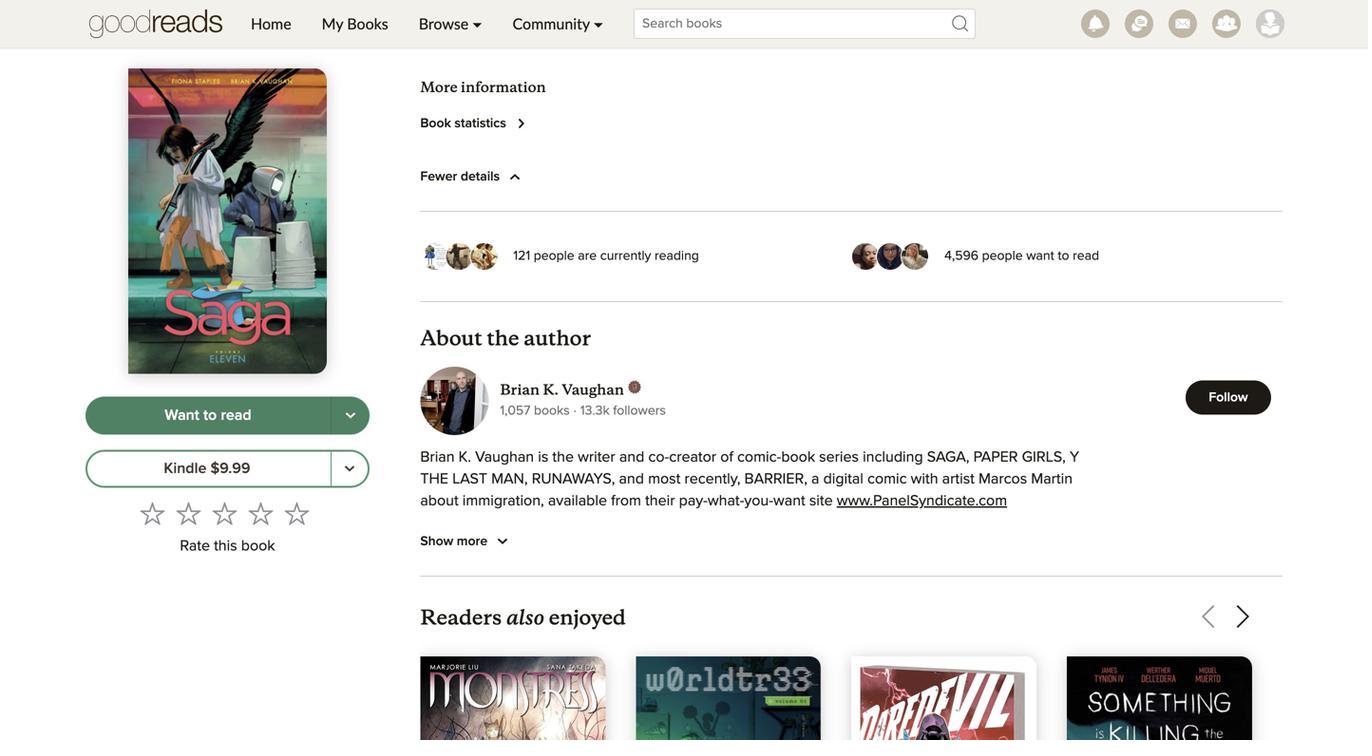 Task type: locate. For each thing, give the bounding box(es) containing it.
statistics
[[455, 117, 506, 130]]

comic-
[[737, 450, 781, 465]]

profile image for bob builder. image
[[1256, 10, 1285, 38]]

lives
[[938, 559, 968, 575]]

0 horizontal spatial k.
[[459, 450, 471, 465]]

with down 'british'
[[972, 559, 999, 575]]

▾ right community at left top
[[594, 14, 603, 33]]

dogs
[[483, 581, 516, 596]]

1 horizontal spatial vaughan
[[562, 381, 624, 399]]

1 vertical spatial the
[[553, 450, 574, 465]]

0 horizontal spatial want
[[774, 494, 806, 509]]

brian k. vaughan
[[500, 381, 624, 399]]

people
[[534, 250, 575, 263], [982, 250, 1023, 263]]

0 horizontal spatial to
[[203, 408, 217, 424]]

▾ for community ▾
[[594, 14, 603, 33]]

1 horizontal spatial to
[[1058, 250, 1070, 263]]

0 horizontal spatial with
[[911, 472, 938, 487]]

more
[[420, 78, 458, 97]]

browse ▾
[[419, 14, 482, 33]]

4,596
[[945, 250, 979, 263]]

want
[[1027, 250, 1055, 263], [774, 494, 806, 509]]

book cover image
[[420, 657, 606, 740], [636, 657, 821, 740], [852, 657, 1037, 740], [1067, 657, 1253, 740]]

man,
[[491, 472, 528, 487]]

with up www.panelsyndicate.com link at the right bottom of the page
[[911, 472, 938, 487]]

and right film
[[670, 559, 695, 575]]

a
[[812, 472, 820, 487]]

is
[[538, 450, 549, 465]]

rate
[[180, 539, 210, 554]]

the inside bkv's work has been recognized at the eisner, harvey, hugo, shuster, eagle, and british fantasy awards. he sometimes writes for film and television in los angeles, where he lives with his family and their dogs hamburger and milkshake.
[[660, 538, 681, 553]]

1 vertical spatial with
[[972, 559, 999, 575]]

fantasy
[[1006, 538, 1058, 553]]

artist
[[942, 472, 975, 487]]

0 horizontal spatial read
[[221, 408, 252, 424]]

None search field
[[619, 9, 991, 39]]

vaughan for brian k. vaughan
[[562, 381, 624, 399]]

their down the awards.
[[449, 581, 479, 596]]

0 vertical spatial want
[[1027, 250, 1055, 263]]

0 horizontal spatial brian
[[420, 450, 455, 465]]

▾ inside "link"
[[473, 14, 482, 33]]

121
[[513, 250, 530, 263]]

show inside button
[[420, 535, 453, 548]]

and
[[619, 450, 645, 465], [619, 472, 644, 487], [932, 538, 957, 553], [670, 559, 695, 575], [420, 581, 446, 596], [600, 581, 625, 596]]

k. up "books"
[[543, 381, 559, 399]]

1 people from the left
[[534, 250, 575, 263]]

book
[[420, 117, 451, 130]]

with inside brian k. vaughan is the writer and co-creator of comic-book series including saga, paper girls, y the last man, runaways, and most recently, barrier, a digital comic with artist marcos martin about immigration, available from their pay-what-you-want site
[[911, 472, 938, 487]]

0 vertical spatial show
[[420, 29, 453, 43]]

0 vertical spatial read
[[1073, 250, 1100, 263]]

1 vertical spatial show
[[420, 535, 453, 548]]

also
[[506, 601, 544, 631]]

0 horizontal spatial their
[[449, 581, 479, 596]]

0 vertical spatial book
[[781, 450, 815, 465]]

1 vertical spatial read
[[221, 408, 252, 424]]

hugo,
[[786, 538, 826, 553]]

y
[[1070, 450, 1080, 465]]

1 horizontal spatial brian
[[500, 381, 540, 399]]

information
[[461, 78, 546, 97]]

recognized
[[565, 538, 640, 553]]

brian k. vaughan is the writer and co-creator of comic-book series including saga, paper girls, y the last man, runaways, and most recently, barrier, a digital comic with artist marcos martin about immigration, available from their pay-what-you-want site
[[420, 450, 1080, 509]]

brian
[[500, 381, 540, 399], [420, 450, 455, 465]]

show
[[420, 29, 453, 43], [420, 535, 453, 548]]

readers
[[420, 605, 502, 631]]

1 horizontal spatial with
[[972, 559, 999, 575]]

my books
[[322, 14, 388, 33]]

0 horizontal spatial people
[[534, 250, 575, 263]]

4 book cover image from the left
[[1067, 657, 1253, 740]]

1 ▾ from the left
[[473, 14, 482, 33]]

their inside brian k. vaughan is the writer and co-creator of comic-book series including saga, paper girls, y the last man, runaways, and most recently, barrier, a digital comic with artist marcos martin about immigration, available from their pay-what-you-want site
[[645, 494, 675, 509]]

1 horizontal spatial the
[[553, 450, 574, 465]]

their inside bkv's work has been recognized at the eisner, harvey, hugo, shuster, eagle, and british fantasy awards. he sometimes writes for film and television in los angeles, where he lives with his family and their dogs hamburger and milkshake.
[[449, 581, 479, 596]]

2 show from the top
[[420, 535, 453, 548]]

show left all at the top left of page
[[420, 29, 453, 43]]

Search by book title or ISBN text field
[[634, 9, 976, 39]]

browse
[[419, 14, 469, 33]]

brian up the the
[[420, 450, 455, 465]]

1 book cover image from the left
[[420, 657, 606, 740]]

reading
[[655, 250, 699, 263]]

1 vertical spatial their
[[449, 581, 479, 596]]

their down most
[[645, 494, 675, 509]]

their
[[645, 494, 675, 509], [449, 581, 479, 596]]

the right the at
[[660, 538, 681, 553]]

of
[[721, 450, 734, 465]]

with
[[911, 472, 938, 487], [972, 559, 999, 575]]

site
[[810, 494, 833, 509]]

want down barrier, on the right bottom of the page
[[774, 494, 806, 509]]

in
[[767, 559, 778, 575]]

rate this book
[[180, 539, 275, 554]]

1 horizontal spatial their
[[645, 494, 675, 509]]

immigration,
[[463, 494, 544, 509]]

0 vertical spatial vaughan
[[562, 381, 624, 399]]

k. inside brian k. vaughan is the writer and co-creator of comic-book series including saga, paper girls, y the last man, runaways, and most recently, barrier, a digital comic with artist marcos martin about immigration, available from their pay-what-you-want site
[[459, 450, 471, 465]]

▾ right all at the top left of page
[[473, 14, 482, 33]]

awards.
[[420, 559, 474, 575]]

the right about
[[487, 326, 519, 351]]

1 horizontal spatial people
[[982, 250, 1023, 263]]

has
[[499, 538, 523, 553]]

1 vertical spatial vaughan
[[475, 450, 534, 465]]

show for show more
[[420, 535, 453, 548]]

0 horizontal spatial ▾
[[473, 14, 482, 33]]

home link
[[236, 0, 307, 48]]

0 vertical spatial the
[[487, 326, 519, 351]]

0 horizontal spatial the
[[487, 326, 519, 351]]

books
[[347, 14, 388, 33]]

and up lives
[[932, 538, 957, 553]]

1 horizontal spatial book
[[781, 450, 815, 465]]

2 ▾ from the left
[[594, 14, 603, 33]]

want
[[165, 408, 199, 424]]

vaughan up 13.3k
[[562, 381, 624, 399]]

show all 5 editions
[[420, 29, 533, 43]]

brian up 1,057
[[500, 381, 540, 399]]

people for are
[[534, 250, 575, 263]]

0 horizontal spatial vaughan
[[475, 450, 534, 465]]

want right 4,596
[[1027, 250, 1055, 263]]

with inside bkv's work has been recognized at the eisner, harvey, hugo, shuster, eagle, and british fantasy awards. he sometimes writes for film and television in los angeles, where he lives with his family and their dogs hamburger and milkshake.
[[972, 559, 999, 575]]

4,596 people want to read
[[945, 250, 1100, 263]]

and down writes
[[600, 581, 625, 596]]

angeles,
[[809, 559, 868, 575]]

home image
[[89, 0, 222, 48]]

0 horizontal spatial book
[[241, 539, 275, 554]]

2 vertical spatial the
[[660, 538, 681, 553]]

community ▾ link
[[497, 0, 619, 48]]

bkv's
[[420, 538, 459, 553]]

the right is
[[553, 450, 574, 465]]

all
[[457, 29, 470, 43]]

including
[[863, 450, 923, 465]]

the
[[487, 326, 519, 351], [553, 450, 574, 465], [660, 538, 681, 553]]

girls,
[[1022, 450, 1066, 465]]

0 vertical spatial k.
[[543, 381, 559, 399]]

1 vertical spatial brian
[[420, 450, 455, 465]]

show up the awards.
[[420, 535, 453, 548]]

0 vertical spatial their
[[645, 494, 675, 509]]

book up a
[[781, 450, 815, 465]]

for
[[621, 559, 639, 575]]

what-
[[708, 494, 744, 509]]

121 people are currently reading
[[513, 250, 699, 263]]

brian inside brian k. vaughan is the writer and co-creator of comic-book series including saga, paper girls, y the last man, runaways, and most recently, barrier, a digital comic with artist marcos martin about immigration, available from their pay-what-you-want site
[[420, 450, 455, 465]]

brian k. vaughan link
[[500, 381, 666, 400]]

1 show from the top
[[420, 29, 453, 43]]

0 vertical spatial with
[[911, 472, 938, 487]]

with for including
[[911, 472, 938, 487]]

brian for brian k. vaughan
[[500, 381, 540, 399]]

profile image for brian k. vaughan. image
[[420, 367, 489, 435]]

book right this
[[241, 539, 275, 554]]

people right 121
[[534, 250, 575, 263]]

want inside brian k. vaughan is the writer and co-creator of comic-book series including saga, paper girls, y the last man, runaways, and most recently, barrier, a digital comic with artist marcos martin about immigration, available from their pay-what-you-want site
[[774, 494, 806, 509]]

vaughan inside brian k. vaughan is the writer and co-creator of comic-book series including saga, paper girls, y the last man, runaways, and most recently, barrier, a digital comic with artist marcos martin about immigration, available from their pay-what-you-want site
[[475, 450, 534, 465]]

recently,
[[685, 472, 741, 487]]

0 vertical spatial brian
[[500, 381, 540, 399]]

1 horizontal spatial read
[[1073, 250, 1100, 263]]

▾ for browse ▾
[[473, 14, 482, 33]]

rate 1 out of 5 image
[[140, 501, 165, 526]]

1 vertical spatial k.
[[459, 450, 471, 465]]

2 horizontal spatial the
[[660, 538, 681, 553]]

people right 4,596
[[982, 250, 1023, 263]]

vaughan up man,
[[475, 450, 534, 465]]

2 people from the left
[[982, 250, 1023, 263]]

1 horizontal spatial k.
[[543, 381, 559, 399]]

k. up last in the left bottom of the page
[[459, 450, 471, 465]]

1 vertical spatial want
[[774, 494, 806, 509]]

currently
[[600, 250, 651, 263]]

1 vertical spatial to
[[203, 408, 217, 424]]

kindle $9.99
[[164, 462, 250, 477]]

13.3k
[[581, 405, 610, 418]]

follow button
[[1186, 381, 1272, 415]]

to
[[1058, 250, 1070, 263], [203, 408, 217, 424]]

vaughan
[[562, 381, 624, 399], [475, 450, 534, 465]]

my
[[322, 14, 343, 33]]

brian inside brian k. vaughan link
[[500, 381, 540, 399]]

saga,
[[927, 450, 970, 465]]

1 horizontal spatial ▾
[[594, 14, 603, 33]]



Task type: describe. For each thing, give the bounding box(es) containing it.
last
[[452, 472, 487, 487]]

at
[[644, 538, 656, 553]]

book inside brian k. vaughan is the writer and co-creator of comic-book series including saga, paper girls, y the last man, runaways, and most recently, barrier, a digital comic with artist marcos martin about immigration, available from their pay-what-you-want site
[[781, 450, 815, 465]]

rating 0 out of 5 group
[[134, 496, 315, 532]]

0 vertical spatial to
[[1058, 250, 1070, 263]]

writes
[[577, 559, 617, 575]]

editions
[[485, 29, 533, 43]]

television
[[699, 559, 763, 575]]

to inside button
[[203, 408, 217, 424]]

author
[[524, 326, 591, 351]]

he
[[478, 559, 497, 575]]

pay-
[[679, 494, 708, 509]]

browse ▾ link
[[404, 0, 497, 48]]

read inside button
[[221, 408, 252, 424]]

rate this book element
[[86, 496, 370, 561]]

his
[[1003, 559, 1022, 575]]

readers also enjoyed
[[420, 601, 626, 631]]

fewer details
[[420, 170, 500, 183]]

family
[[1026, 559, 1065, 575]]

1 vertical spatial book
[[241, 539, 275, 554]]

work
[[463, 538, 495, 553]]

followers
[[613, 405, 666, 418]]

comic
[[868, 472, 907, 487]]

about the author
[[420, 326, 591, 351]]

co-
[[649, 450, 669, 465]]

fewer details button
[[420, 166, 527, 188]]

rate 5 out of 5 image
[[285, 501, 309, 526]]

$9.99
[[210, 462, 250, 477]]

marcos
[[979, 472, 1027, 487]]

harvey,
[[733, 538, 783, 553]]

series
[[819, 450, 859, 465]]

los
[[782, 559, 805, 575]]

2 book cover image from the left
[[636, 657, 821, 740]]

shuster,
[[830, 538, 883, 553]]

martin
[[1031, 472, 1073, 487]]

rate 4 out of 5 image
[[248, 501, 273, 526]]

people for want
[[982, 250, 1023, 263]]

this
[[214, 539, 237, 554]]

about
[[420, 326, 482, 351]]

creator
[[669, 450, 717, 465]]

my books link
[[307, 0, 404, 48]]

community ▾
[[513, 14, 603, 33]]

bkv's work has been recognized at the eisner, harvey, hugo, shuster, eagle, and british fantasy awards. he sometimes writes for film and television in los angeles, where he lives with his family and their dogs hamburger and milkshake.
[[420, 538, 1065, 596]]

vaughan for brian k. vaughan is the writer and co-creator of comic-book series including saga, paper girls, y the last man, runaways, and most recently, barrier, a digital comic with artist marcos martin about immigration, available from their pay-what-you-want site
[[475, 450, 534, 465]]

k. for brian k. vaughan is the writer and co-creator of comic-book series including saga, paper girls, y the last man, runaways, and most recently, barrier, a digital comic with artist marcos martin about immigration, available from their pay-what-you-want site
[[459, 450, 471, 465]]

kindle $9.99 link
[[86, 450, 332, 488]]

and left co- at the bottom left of the page
[[619, 450, 645, 465]]

hamburger
[[520, 581, 596, 596]]

5
[[474, 29, 482, 43]]

fewer
[[420, 170, 457, 183]]

runaways,
[[532, 472, 615, 487]]

the
[[420, 472, 449, 487]]

show more button
[[420, 530, 514, 553]]

rate 3 out of 5 image
[[212, 501, 237, 526]]

brian for brian k. vaughan is the writer and co-creator of comic-book series including saga, paper girls, y the last man, runaways, and most recently, barrier, a digital comic with artist marcos martin about immigration, available from their pay-what-you-want site
[[420, 450, 455, 465]]

kindle
[[164, 462, 207, 477]]

eisner,
[[685, 538, 729, 553]]

film
[[643, 559, 666, 575]]

british
[[961, 538, 1002, 553]]

goodreads author image
[[628, 381, 641, 394]]

he
[[917, 559, 934, 575]]

rate 2 out of 5 image
[[176, 501, 201, 526]]

sometimes
[[501, 559, 573, 575]]

enjoyed
[[549, 605, 626, 631]]

show all 5 editions link
[[420, 25, 559, 48]]

and down the awards.
[[420, 581, 446, 596]]

been
[[527, 538, 561, 553]]

with for british
[[972, 559, 999, 575]]

13.3k followers
[[581, 405, 666, 418]]

you-
[[744, 494, 774, 509]]

from
[[611, 494, 641, 509]]

www.panelsyndicate.com
[[837, 494, 1007, 509]]

k. for brian k. vaughan
[[543, 381, 559, 399]]

follow
[[1209, 391, 1248, 404]]

available
[[548, 494, 607, 509]]

books
[[534, 405, 570, 418]]

home
[[251, 14, 291, 33]]

barrier,
[[745, 472, 808, 487]]

3 book cover image from the left
[[852, 657, 1037, 740]]

1 horizontal spatial want
[[1027, 250, 1055, 263]]

about
[[420, 494, 459, 509]]

1,057
[[500, 405, 531, 418]]

show more
[[420, 535, 488, 548]]

want to read
[[165, 408, 252, 424]]

the inside brian k. vaughan is the writer and co-creator of comic-book series including saga, paper girls, y the last man, runaways, and most recently, barrier, a digital comic with artist marcos martin about immigration, available from their pay-what-you-want site
[[553, 450, 574, 465]]

details
[[461, 170, 500, 183]]

writer
[[578, 450, 616, 465]]

show for show all 5 editions
[[420, 29, 453, 43]]

milkshake.
[[629, 581, 699, 596]]

www.panelsyndicate.com link
[[837, 494, 1007, 509]]

community
[[513, 14, 590, 33]]

more information
[[420, 78, 546, 97]]

are
[[578, 250, 597, 263]]

digital
[[824, 472, 864, 487]]

book statistics
[[420, 117, 506, 130]]

and up from in the left of the page
[[619, 472, 644, 487]]



Task type: vqa. For each thing, say whether or not it's contained in the screenshot.
Want to read
yes



